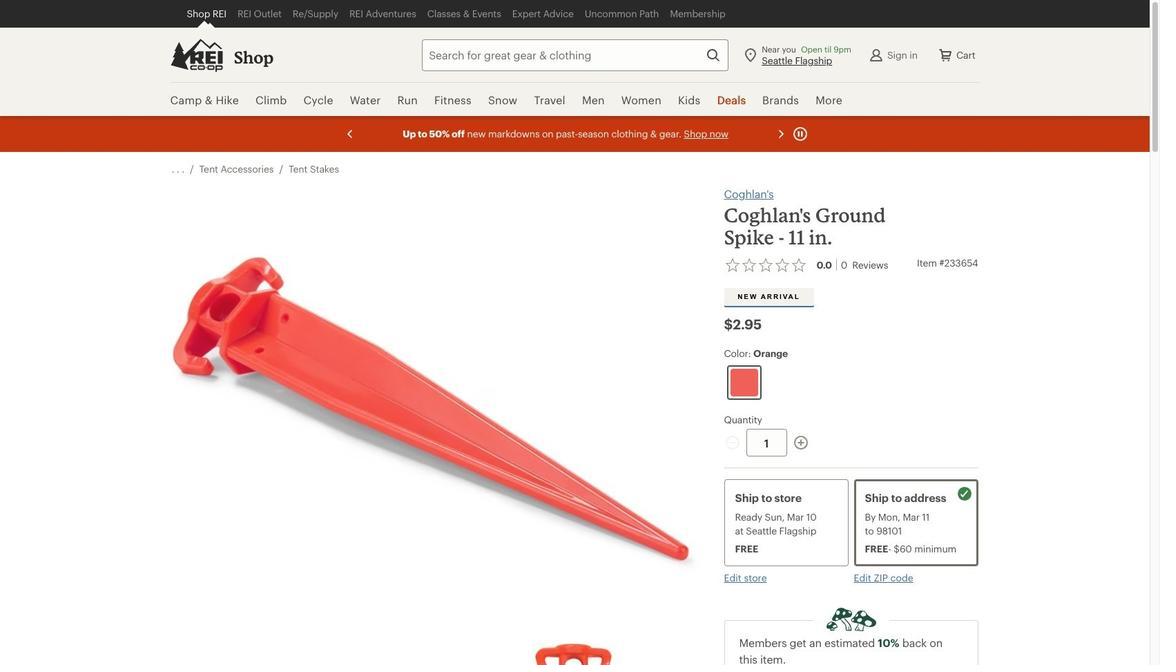 Task type: describe. For each thing, give the bounding box(es) containing it.
next message image
[[773, 126, 789, 142]]

Search for great gear & clothing text field
[[422, 39, 729, 71]]

color: orange image
[[731, 369, 758, 397]]

increment quantity image
[[793, 435, 809, 451]]

shopping cart is empty image
[[937, 47, 954, 63]]



Task type: locate. For each thing, give the bounding box(es) containing it.
pause banner message scrolling image
[[792, 126, 809, 142]]

None field
[[422, 39, 729, 71]]

rei co-op, go to rei.com home page image
[[170, 38, 223, 72]]

search image
[[705, 47, 722, 63]]

banner
[[0, 0, 1150, 117]]

promotional messages marquee
[[0, 116, 1150, 152]]

decrement quantity image
[[724, 435, 741, 451]]

None number field
[[746, 429, 787, 457]]

None search field
[[397, 39, 729, 71]]

inherit color_15 0 0 image
[[956, 486, 973, 502]]

previous message image
[[342, 126, 358, 142]]



Task type: vqa. For each thing, say whether or not it's contained in the screenshot.
#208679
no



